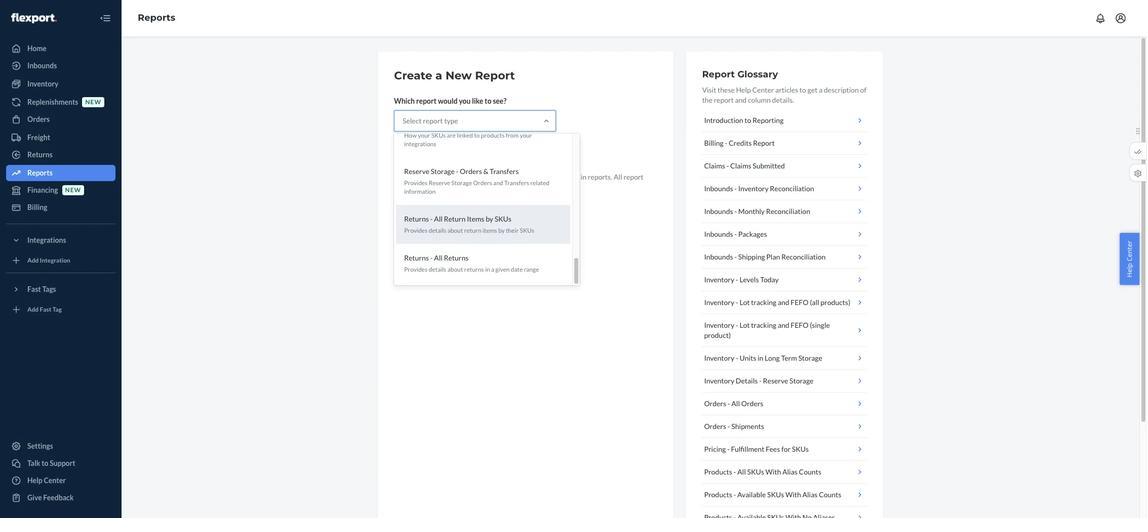 Task type: vqa. For each thing, say whether or not it's contained in the screenshot.


Task type: locate. For each thing, give the bounding box(es) containing it.
report up see?
[[475, 69, 515, 83]]

2 horizontal spatial report
[[753, 139, 775, 147]]

0 horizontal spatial with
[[765, 468, 781, 477]]

related
[[530, 179, 549, 187]]

range
[[524, 266, 539, 274]]

inbounds - shipping plan reconciliation button
[[702, 246, 867, 269]]

with inside "products - all skus with alias counts" button
[[765, 468, 781, 477]]

1 horizontal spatial information
[[496, 173, 533, 181]]

for right fees
[[781, 445, 791, 454]]

reserve down long
[[763, 377, 788, 385]]

are left linked
[[447, 132, 456, 139]]

all down returns - all return items by skus provides details about return items by their skus
[[434, 254, 443, 263]]

reconciliation down claims - claims submitted button
[[770, 184, 814, 193]]

alias down "products - all skus with alias counts" button
[[802, 491, 818, 499]]

details
[[736, 377, 758, 385]]

2 horizontal spatial a
[[819, 86, 822, 94]]

1 details from the top
[[429, 227, 446, 235]]

inventory down inventory - levels today
[[704, 298, 734, 307]]

all left return
[[434, 215, 443, 223]]

report for select report type
[[423, 116, 443, 125]]

1 vertical spatial products
[[704, 491, 732, 499]]

reserve
[[404, 167, 429, 176], [429, 179, 450, 187], [763, 377, 788, 385]]

- for inventory - lot tracking and fefo (single product)
[[736, 321, 738, 330]]

inventory down product)
[[704, 354, 734, 363]]

report
[[714, 96, 734, 104], [416, 97, 437, 105], [423, 116, 443, 125], [426, 149, 447, 158], [624, 173, 643, 181]]

0 horizontal spatial information
[[404, 188, 436, 196]]

- down the claims - claims submitted
[[734, 184, 737, 193]]

lot
[[740, 298, 750, 307], [740, 321, 750, 330]]

- inside "button"
[[734, 184, 737, 193]]

0 vertical spatial provides
[[404, 179, 427, 187]]

product)
[[704, 331, 731, 340]]

in left long
[[758, 354, 763, 363]]

1 lot from the top
[[740, 298, 750, 307]]

1 vertical spatial are
[[427, 183, 438, 191]]

reconciliation inside button
[[766, 207, 810, 216]]

alias inside button
[[782, 468, 798, 477]]

new for replenishments
[[85, 98, 101, 106]]

reconciliation inside "button"
[[770, 184, 814, 193]]

reserve up fields at the top of the page
[[404, 167, 429, 176]]

pricing - fulfillment fees for skus button
[[702, 439, 867, 461]]

0 horizontal spatial claims
[[704, 162, 725, 170]]

tracking inside button
[[751, 298, 776, 307]]

inbounds down 'inbounds - packages'
[[704, 253, 733, 261]]

0 vertical spatial create
[[394, 69, 432, 83]]

with down "products - all skus with alias counts" button
[[785, 491, 801, 499]]

and inside reserve storage - orders & transfers provides reserve storage orders and transfers related information
[[493, 179, 503, 187]]

1 vertical spatial new
[[482, 173, 495, 181]]

about inside returns - all returns provides details about returns in a given date range
[[447, 266, 463, 274]]

reconciliation for inbounds - inventory reconciliation
[[770, 184, 814, 193]]

1 horizontal spatial help center
[[1125, 241, 1134, 278]]

create down integrations
[[403, 149, 425, 158]]

0 vertical spatial fefo
[[791, 298, 808, 307]]

alias for products - available skus with alias counts
[[802, 491, 818, 499]]

tracking
[[751, 298, 776, 307], [751, 321, 776, 330]]

skus down "products - all skus with alias counts" button
[[767, 491, 784, 499]]

- for inbounds - monthly reconciliation
[[734, 207, 737, 216]]

with down fees
[[765, 468, 781, 477]]

1 horizontal spatial for
[[781, 445, 791, 454]]

your up integrations
[[418, 132, 430, 139]]

lot down inventory - levels today
[[740, 298, 750, 307]]

a inside visit these help center articles to get a description of the report and column details.
[[819, 86, 822, 94]]

counts inside button
[[819, 491, 841, 499]]

billing down introduction
[[704, 139, 724, 147]]

- left monthly at the top
[[734, 207, 737, 216]]

all
[[614, 173, 622, 181], [434, 215, 443, 223], [434, 254, 443, 263], [731, 400, 740, 408], [737, 468, 746, 477]]

by up items
[[486, 215, 493, 223]]

products
[[481, 132, 505, 139]]

- for inventory - lot tracking and fefo (all products)
[[736, 298, 738, 307]]

report
[[475, 69, 515, 83], [702, 69, 735, 80], [753, 139, 775, 147]]

feedback
[[43, 494, 74, 502]]

1 vertical spatial billing
[[27, 203, 47, 212]]

storage inside 'button'
[[790, 377, 814, 385]]

inventory inside button
[[704, 298, 734, 307]]

1 horizontal spatial a
[[491, 266, 494, 274]]

all down fulfillment
[[737, 468, 746, 477]]

0 vertical spatial counts
[[799, 468, 821, 477]]

would
[[438, 97, 458, 105]]

linked
[[457, 132, 473, 139]]

- for inbounds - inventory reconciliation
[[734, 184, 737, 193]]

report left type
[[423, 116, 443, 125]]

0 horizontal spatial by
[[486, 215, 493, 223]]

inventory inside the inventory - lot tracking and fefo (single product)
[[704, 321, 734, 330]]

universal
[[446, 183, 476, 191]]

0 vertical spatial add
[[27, 257, 39, 265]]

0 vertical spatial reports
[[138, 12, 175, 23]]

2 lot from the top
[[740, 321, 750, 330]]

- for billing - credits report
[[725, 139, 727, 147]]

time
[[394, 183, 408, 191]]

new up the orders link
[[85, 98, 101, 106]]

a right the get
[[819, 86, 822, 94]]

2 horizontal spatial help
[[1125, 263, 1134, 278]]

1 vertical spatial fefo
[[791, 321, 808, 330]]

products down pricing
[[704, 468, 732, 477]]

inbounds down the claims - claims submitted
[[704, 184, 733, 193]]

2 products from the top
[[704, 491, 732, 499]]

alias inside button
[[802, 491, 818, 499]]

transfers up (utc).
[[490, 167, 519, 176]]

- for inbounds - shipping plan reconciliation
[[734, 253, 737, 261]]

for inside it may take up to 2 hours for new information to be reflected in reports. all report time fields are in universal time (utc).
[[471, 173, 480, 181]]

0 horizontal spatial center
[[44, 477, 66, 485]]

1 vertical spatial help center
[[27, 477, 66, 485]]

0 horizontal spatial for
[[471, 173, 480, 181]]

1 vertical spatial lot
[[740, 321, 750, 330]]

1 vertical spatial by
[[498, 227, 505, 235]]

all inside returns - all return items by skus provides details about return items by their skus
[[434, 215, 443, 223]]

tracking down 'today'
[[751, 298, 776, 307]]

- for products - available skus with alias counts
[[734, 491, 736, 499]]

and down inventory - levels today button
[[778, 298, 789, 307]]

billing down financing
[[27, 203, 47, 212]]

details left returns
[[429, 266, 446, 274]]

0 vertical spatial about
[[447, 227, 463, 235]]

1 vertical spatial add
[[27, 306, 39, 314]]

all inside returns - all returns provides details about returns in a given date range
[[434, 254, 443, 263]]

0 horizontal spatial your
[[418, 132, 430, 139]]

inventory left levels
[[704, 275, 734, 284]]

0 horizontal spatial billing
[[27, 203, 47, 212]]

how your skus are linked to products from your integrations
[[404, 132, 532, 148]]

inventory for inventory - units in long term storage
[[704, 354, 734, 363]]

give feedback
[[27, 494, 74, 502]]

2 details from the top
[[429, 266, 446, 274]]

1 about from the top
[[447, 227, 463, 235]]

new up time
[[482, 173, 495, 181]]

orders - shipments button
[[702, 416, 867, 439]]

- left shipping on the right of page
[[734, 253, 737, 261]]

help inside visit these help center articles to get a description of the report and column details.
[[736, 86, 751, 94]]

like
[[472, 97, 483, 105]]

products inside button
[[704, 491, 732, 499]]

give feedback button
[[6, 490, 115, 506]]

2 vertical spatial new
[[65, 187, 81, 194]]

0 vertical spatial a
[[435, 69, 442, 83]]

1 vertical spatial counts
[[819, 491, 841, 499]]

1 horizontal spatial your
[[520, 132, 532, 139]]

home
[[27, 44, 47, 53]]

reconciliation inside button
[[781, 253, 826, 261]]

1 vertical spatial fast
[[40, 306, 51, 314]]

2 vertical spatial a
[[491, 266, 494, 274]]

returns
[[27, 150, 53, 159], [404, 215, 429, 223], [404, 254, 429, 263], [444, 254, 469, 263]]

lot for inventory - lot tracking and fefo (single product)
[[740, 321, 750, 330]]

reserve inside 'button'
[[763, 377, 788, 385]]

1 horizontal spatial are
[[447, 132, 456, 139]]

counts for products - available skus with alias counts
[[819, 491, 841, 499]]

0 vertical spatial new
[[85, 98, 101, 106]]

report down reporting
[[753, 139, 775, 147]]

0 horizontal spatial reports link
[[6, 165, 115, 181]]

fefo for (single
[[791, 321, 808, 330]]

1 vertical spatial a
[[819, 86, 822, 94]]

glossary
[[737, 69, 778, 80]]

0 horizontal spatial help center
[[27, 477, 66, 485]]

orders up pricing
[[704, 422, 726, 431]]

1 vertical spatial center
[[1125, 241, 1134, 262]]

help center link
[[6, 473, 115, 489]]

alias
[[782, 468, 798, 477], [802, 491, 818, 499]]

inventory for inventory
[[27, 80, 58, 88]]

0 vertical spatial information
[[496, 173, 533, 181]]

- for returns - all return items by skus provides details about return items by their skus
[[430, 215, 433, 223]]

all for returns - all returns provides details about returns in a given date range
[[434, 254, 443, 263]]

- down returns - all return items by skus provides details about return items by their skus
[[430, 254, 433, 263]]

storage inside button
[[798, 354, 822, 363]]

about left returns
[[447, 266, 463, 274]]

1 vertical spatial reserve
[[429, 179, 450, 187]]

- left shipments
[[728, 422, 730, 431]]

transfers left related
[[504, 179, 529, 187]]

products left available
[[704, 491, 732, 499]]

see?
[[493, 97, 506, 105]]

for left &
[[471, 173, 480, 181]]

2 vertical spatial reconciliation
[[781, 253, 826, 261]]

create for create a new report
[[394, 69, 432, 83]]

inventory for inventory - levels today
[[704, 275, 734, 284]]

0 vertical spatial products
[[704, 468, 732, 477]]

2 horizontal spatial center
[[1125, 241, 1134, 262]]

products - available skus with alias counts button
[[702, 484, 867, 507]]

1 horizontal spatial center
[[752, 86, 774, 94]]

create inside button
[[403, 149, 425, 158]]

claims - claims submitted
[[704, 162, 785, 170]]

(utc).
[[494, 183, 513, 191]]

details inside returns - all returns provides details about returns in a given date range
[[429, 266, 446, 274]]

information down take
[[404, 188, 436, 196]]

inventory up product)
[[704, 321, 734, 330]]

from
[[506, 132, 519, 139]]

1 horizontal spatial help
[[736, 86, 751, 94]]

1 vertical spatial information
[[404, 188, 436, 196]]

to left reporting
[[745, 116, 751, 125]]

0 vertical spatial help
[[736, 86, 751, 94]]

inbounds inside "button"
[[704, 184, 733, 193]]

billing inside button
[[704, 139, 724, 147]]

0 vertical spatial with
[[765, 468, 781, 477]]

0 horizontal spatial alias
[[782, 468, 798, 477]]

0 horizontal spatial new
[[65, 187, 81, 194]]

details.
[[772, 96, 794, 104]]

new for financing
[[65, 187, 81, 194]]

and right time
[[493, 179, 503, 187]]

inbounds for inbounds - packages
[[704, 230, 733, 239]]

products)
[[821, 298, 850, 307]]

lot inside button
[[740, 298, 750, 307]]

counts inside button
[[799, 468, 821, 477]]

about down return
[[447, 227, 463, 235]]

for inside button
[[781, 445, 791, 454]]

2 fefo from the top
[[791, 321, 808, 330]]

help center inside button
[[1125, 241, 1134, 278]]

storage down term
[[790, 377, 814, 385]]

tracking down inventory - lot tracking and fefo (all products)
[[751, 321, 776, 330]]

inbounds up 'inbounds - packages'
[[704, 207, 733, 216]]

1 horizontal spatial billing
[[704, 139, 724, 147]]

report inside create report button
[[426, 149, 447, 158]]

financing
[[27, 186, 58, 194]]

storage
[[431, 167, 455, 176], [451, 179, 472, 187], [798, 354, 822, 363], [790, 377, 814, 385]]

products for products - all skus with alias counts
[[704, 468, 732, 477]]

are down up
[[427, 183, 438, 191]]

1 vertical spatial reconciliation
[[766, 207, 810, 216]]

- inside returns - all return items by skus provides details about return items by their skus
[[430, 215, 433, 223]]

2
[[446, 173, 451, 181]]

home link
[[6, 41, 115, 57]]

1 vertical spatial help
[[1125, 263, 1134, 278]]

inbounds for inbounds - monthly reconciliation
[[704, 207, 733, 216]]

1 vertical spatial create
[[403, 149, 425, 158]]

alias down pricing - fulfillment fees for skus button
[[782, 468, 798, 477]]

with for available
[[785, 491, 801, 499]]

details down return
[[429, 227, 446, 235]]

1 provides from the top
[[404, 179, 427, 187]]

inbounds inside button
[[704, 207, 733, 216]]

inbounds - shipping plan reconciliation
[[704, 253, 826, 261]]

0 vertical spatial alias
[[782, 468, 798, 477]]

lot up units
[[740, 321, 750, 330]]

time
[[477, 183, 492, 191]]

- inside 'button'
[[759, 377, 762, 385]]

how
[[404, 132, 417, 139]]

1 tracking from the top
[[751, 298, 776, 307]]

1 horizontal spatial reports
[[138, 12, 175, 23]]

all right the reports.
[[614, 173, 622, 181]]

2 tracking from the top
[[751, 321, 776, 330]]

in right returns
[[485, 266, 490, 274]]

fast left 'tag' on the bottom left of page
[[40, 306, 51, 314]]

tracking inside the inventory - lot tracking and fefo (single product)
[[751, 321, 776, 330]]

reserve storage - orders & transfers provides reserve storage orders and transfers related information
[[404, 167, 549, 196]]

create for create report
[[403, 149, 425, 158]]

may
[[400, 173, 413, 181]]

integrations
[[404, 140, 436, 148]]

report inside button
[[753, 139, 775, 147]]

0 vertical spatial billing
[[704, 139, 724, 147]]

to left the get
[[800, 86, 806, 94]]

&
[[483, 167, 488, 176]]

inventory
[[27, 80, 58, 88], [738, 184, 769, 193], [704, 275, 734, 284], [704, 298, 734, 307], [704, 321, 734, 330], [704, 354, 734, 363], [704, 377, 734, 385]]

orders up freight
[[27, 115, 50, 124]]

1 add from the top
[[27, 257, 39, 265]]

- inside returns - all returns provides details about returns in a given date range
[[430, 254, 433, 263]]

all for returns - all return items by skus provides details about return items by their skus
[[434, 215, 443, 223]]

1 products from the top
[[704, 468, 732, 477]]

tracking for (single
[[751, 321, 776, 330]]

- for orders - all orders
[[728, 400, 730, 408]]

create up which
[[394, 69, 432, 83]]

2 provides from the top
[[404, 227, 427, 235]]

storage right term
[[798, 354, 822, 363]]

1 horizontal spatial alias
[[802, 491, 818, 499]]

0 vertical spatial fast
[[27, 285, 41, 294]]

- for inventory - units in long term storage
[[736, 354, 738, 363]]

provides inside returns - all returns provides details about returns in a given date range
[[404, 266, 427, 274]]

products inside button
[[704, 468, 732, 477]]

inventory inside 'link'
[[27, 80, 58, 88]]

0 horizontal spatial report
[[475, 69, 515, 83]]

orders down &
[[473, 179, 492, 187]]

0 vertical spatial help center
[[1125, 241, 1134, 278]]

and inside button
[[778, 298, 789, 307]]

2 vertical spatial provides
[[404, 266, 427, 274]]

information inside reserve storage - orders & transfers provides reserve storage orders and transfers related information
[[404, 188, 436, 196]]

0 horizontal spatial are
[[427, 183, 438, 191]]

fast inside dropdown button
[[27, 285, 41, 294]]

- right pricing
[[727, 445, 730, 454]]

0 vertical spatial are
[[447, 132, 456, 139]]

inventory up monthly at the top
[[738, 184, 769, 193]]

fast inside 'link'
[[40, 306, 51, 314]]

integrations button
[[6, 232, 115, 249]]

1 vertical spatial transfers
[[504, 179, 529, 187]]

0 horizontal spatial help
[[27, 477, 42, 485]]

fefo inside button
[[791, 298, 808, 307]]

and down inventory - lot tracking and fefo (all products) button at right bottom
[[778, 321, 789, 330]]

inbounds down the home in the top left of the page
[[27, 61, 57, 70]]

column
[[748, 96, 771, 104]]

in left universal
[[439, 183, 445, 191]]

- left return
[[430, 215, 433, 223]]

lot inside the inventory - lot tracking and fefo (single product)
[[740, 321, 750, 330]]

1 vertical spatial tracking
[[751, 321, 776, 330]]

reconciliation down inbounds - inventory reconciliation "button"
[[766, 207, 810, 216]]

are
[[447, 132, 456, 139], [427, 183, 438, 191]]

0 vertical spatial reserve
[[404, 167, 429, 176]]

1 vertical spatial provides
[[404, 227, 427, 235]]

- for inbounds - packages
[[734, 230, 737, 239]]

with for all
[[765, 468, 781, 477]]

fields
[[409, 183, 426, 191]]

reports.
[[588, 173, 612, 181]]

report right the reports.
[[624, 173, 643, 181]]

fefo left (single
[[791, 321, 808, 330]]

skus down select report type
[[431, 132, 446, 139]]

a left new
[[435, 69, 442, 83]]

integration
[[40, 257, 70, 265]]

take
[[414, 173, 428, 181]]

0 vertical spatial tracking
[[751, 298, 776, 307]]

to right talk
[[42, 459, 48, 468]]

in inside button
[[758, 354, 763, 363]]

fefo inside the inventory - lot tracking and fefo (single product)
[[791, 321, 808, 330]]

2 horizontal spatial new
[[482, 173, 495, 181]]

in left the reports.
[[581, 173, 586, 181]]

to inside how your skus are linked to products from your integrations
[[474, 132, 480, 139]]

in inside returns - all returns provides details about returns in a given date range
[[485, 266, 490, 274]]

add inside 'link'
[[27, 306, 39, 314]]

inbounds for inbounds - inventory reconciliation
[[704, 184, 733, 193]]

fefo left (all
[[791, 298, 808, 307]]

report for create report
[[426, 149, 447, 158]]

about inside returns - all return items by skus provides details about return items by their skus
[[447, 227, 463, 235]]

- inside the inventory - lot tracking and fefo (single product)
[[736, 321, 738, 330]]

inventory inside 'button'
[[704, 377, 734, 385]]

add
[[27, 257, 39, 265], [27, 306, 39, 314]]

billing for billing - credits report
[[704, 139, 724, 147]]

0 vertical spatial by
[[486, 215, 493, 223]]

- up the inventory - units in long term storage
[[736, 321, 738, 330]]

1 vertical spatial reports
[[27, 169, 53, 177]]

3 provides from the top
[[404, 266, 427, 274]]

1 vertical spatial about
[[447, 266, 463, 274]]

- left units
[[736, 354, 738, 363]]

1 horizontal spatial report
[[702, 69, 735, 80]]

1 vertical spatial with
[[785, 491, 801, 499]]

returns - all return items by skus provides details about return items by their skus
[[404, 215, 534, 235]]

counts
[[799, 468, 821, 477], [819, 491, 841, 499]]

skus
[[431, 132, 446, 139], [495, 215, 511, 223], [520, 227, 534, 235], [792, 445, 809, 454], [747, 468, 764, 477], [767, 491, 784, 499]]

report down these
[[714, 96, 734, 104]]

billing - credits report button
[[702, 132, 867, 155]]

inbounds - packages
[[704, 230, 767, 239]]

products for products - available skus with alias counts
[[704, 491, 732, 499]]

1 vertical spatial details
[[429, 266, 446, 274]]

1 horizontal spatial reports link
[[138, 12, 175, 23]]

- right 2 at the left top of page
[[456, 167, 459, 176]]

claims
[[704, 162, 725, 170], [730, 162, 751, 170]]

returns for returns - all return items by skus provides details about return items by their skus
[[404, 215, 429, 223]]

1 horizontal spatial new
[[85, 98, 101, 106]]

2 about from the top
[[447, 266, 463, 274]]

fast tags button
[[6, 282, 115, 298]]

orders up orders - shipments
[[704, 400, 726, 408]]

0 horizontal spatial a
[[435, 69, 442, 83]]

2 add from the top
[[27, 306, 39, 314]]

to left be
[[534, 173, 541, 181]]

2 vertical spatial reserve
[[763, 377, 788, 385]]

date
[[511, 266, 523, 274]]

fast left tags on the left bottom of page
[[27, 285, 41, 294]]

1 vertical spatial alias
[[802, 491, 818, 499]]

returns inside returns - all return items by skus provides details about return items by their skus
[[404, 215, 429, 223]]

report up these
[[702, 69, 735, 80]]

1 fefo from the top
[[791, 298, 808, 307]]

0 vertical spatial for
[[471, 173, 480, 181]]

levels
[[740, 275, 759, 284]]

and
[[735, 96, 747, 104], [493, 179, 503, 187], [778, 298, 789, 307], [778, 321, 789, 330]]

with inside products - available skus with alias counts button
[[785, 491, 801, 499]]

2 vertical spatial center
[[44, 477, 66, 485]]

- left credits
[[725, 139, 727, 147]]

available
[[737, 491, 766, 499]]

reporting
[[753, 116, 784, 125]]

products - available skus with alias counts
[[704, 491, 841, 499]]

1 horizontal spatial with
[[785, 491, 801, 499]]

1 claims from the left
[[704, 162, 725, 170]]

claims down billing - credits report
[[704, 162, 725, 170]]

- left levels
[[736, 275, 738, 284]]

1 horizontal spatial claims
[[730, 162, 751, 170]]

packages
[[738, 230, 767, 239]]

for
[[471, 173, 480, 181], [781, 445, 791, 454]]

0 vertical spatial reconciliation
[[770, 184, 814, 193]]

- up orders - shipments
[[728, 400, 730, 408]]

1 vertical spatial for
[[781, 445, 791, 454]]

- for returns - all returns provides details about returns in a given date range
[[430, 254, 433, 263]]

reconciliation down "inbounds - packages" button
[[781, 253, 826, 261]]

inventory up replenishments
[[27, 80, 58, 88]]

add left integration
[[27, 257, 39, 265]]

provides
[[404, 179, 427, 187], [404, 227, 427, 235], [404, 266, 427, 274]]

0 vertical spatial details
[[429, 227, 446, 235]]

- for products - all skus with alias counts
[[734, 468, 736, 477]]



Task type: describe. For each thing, give the bounding box(es) containing it.
inventory link
[[6, 76, 115, 92]]

details inside returns - all return items by skus provides details about return items by their skus
[[429, 227, 446, 235]]

skus inside button
[[767, 491, 784, 499]]

fulfillment
[[731, 445, 764, 454]]

inbounds for inbounds - shipping plan reconciliation
[[704, 253, 733, 261]]

inbounds - monthly reconciliation
[[704, 207, 810, 216]]

inventory - units in long term storage button
[[702, 347, 867, 370]]

orders link
[[6, 111, 115, 128]]

type
[[444, 116, 458, 125]]

give
[[27, 494, 42, 502]]

orders - all orders button
[[702, 393, 867, 416]]

return
[[444, 215, 466, 223]]

tags
[[42, 285, 56, 294]]

replenishments
[[27, 98, 78, 106]]

skus down orders - shipments button at the right bottom of the page
[[792, 445, 809, 454]]

all for orders - all orders
[[731, 400, 740, 408]]

(all
[[810, 298, 819, 307]]

2 vertical spatial help
[[27, 477, 42, 485]]

inbounds - packages button
[[702, 223, 867, 246]]

description
[[824, 86, 859, 94]]

report for billing - credits report
[[753, 139, 775, 147]]

add integration
[[27, 257, 70, 265]]

all inside it may take up to 2 hours for new information to be reflected in reports. all report time fields are in universal time (utc).
[[614, 173, 622, 181]]

returns
[[464, 266, 484, 274]]

0 horizontal spatial reports
[[27, 169, 53, 177]]

new
[[445, 69, 472, 83]]

and inside the inventory - lot tracking and fefo (single product)
[[778, 321, 789, 330]]

billing for billing
[[27, 203, 47, 212]]

up
[[429, 173, 437, 181]]

which
[[394, 97, 415, 105]]

products - all skus with alias counts
[[704, 468, 821, 477]]

add for add fast tag
[[27, 306, 39, 314]]

a inside returns - all returns provides details about returns in a given date range
[[491, 266, 494, 274]]

add fast tag
[[27, 306, 62, 314]]

orders - all orders
[[704, 400, 763, 408]]

inventory for inventory - lot tracking and fefo (single product)
[[704, 321, 734, 330]]

are inside how your skus are linked to products from your integrations
[[447, 132, 456, 139]]

report inside it may take up to 2 hours for new information to be reflected in reports. all report time fields are in universal time (utc).
[[624, 173, 643, 181]]

2 claims from the left
[[730, 162, 751, 170]]

talk to support button
[[6, 456, 115, 472]]

their
[[506, 227, 519, 235]]

select
[[403, 116, 422, 125]]

get
[[808, 86, 818, 94]]

- inside reserve storage - orders & transfers provides reserve storage orders and transfers related information
[[456, 167, 459, 176]]

counts for products - all skus with alias counts
[[799, 468, 821, 477]]

monthly
[[738, 207, 765, 216]]

items
[[482, 227, 497, 235]]

inbounds link
[[6, 58, 115, 74]]

add integration link
[[6, 253, 115, 269]]

report inside visit these help center articles to get a description of the report and column details.
[[714, 96, 734, 104]]

1 your from the left
[[418, 132, 430, 139]]

1 horizontal spatial by
[[498, 227, 505, 235]]

plan
[[766, 253, 780, 261]]

1 vertical spatial reports link
[[6, 165, 115, 181]]

returns for returns
[[27, 150, 53, 159]]

add for add integration
[[27, 257, 39, 265]]

open notifications image
[[1094, 12, 1107, 24]]

are inside it may take up to 2 hours for new information to be reflected in reports. all report time fields are in universal time (utc).
[[427, 183, 438, 191]]

inventory - levels today
[[704, 275, 779, 284]]

lot for inventory - lot tracking and fefo (all products)
[[740, 298, 750, 307]]

hours
[[452, 173, 470, 181]]

orders - shipments
[[704, 422, 764, 431]]

provides inside reserve storage - orders & transfers provides reserve storage orders and transfers related information
[[404, 179, 427, 187]]

skus right their
[[520, 227, 534, 235]]

open account menu image
[[1115, 12, 1127, 24]]

introduction to reporting button
[[702, 109, 867, 132]]

information inside it may take up to 2 hours for new information to be reflected in reports. all report time fields are in universal time (utc).
[[496, 173, 533, 181]]

skus inside how your skus are linked to products from your integrations
[[431, 132, 446, 139]]

reconciliation for inbounds - monthly reconciliation
[[766, 207, 810, 216]]

report glossary
[[702, 69, 778, 80]]

inventory - lot tracking and fefo (all products)
[[704, 298, 850, 307]]

help inside button
[[1125, 263, 1134, 278]]

- for pricing - fulfillment fees for skus
[[727, 445, 730, 454]]

and inside visit these help center articles to get a description of the report and column details.
[[735, 96, 747, 104]]

inventory for inventory details - reserve storage
[[704, 377, 734, 385]]

return
[[464, 227, 481, 235]]

new inside it may take up to 2 hours for new information to be reflected in reports. all report time fields are in universal time (utc).
[[482, 173, 495, 181]]

orders up shipments
[[741, 400, 763, 408]]

freight link
[[6, 130, 115, 146]]

- for claims - claims submitted
[[726, 162, 729, 170]]

alias for products - all skus with alias counts
[[782, 468, 798, 477]]

storage right 2 at the left top of page
[[451, 179, 472, 187]]

- for inventory - levels today
[[736, 275, 738, 284]]

0 vertical spatial reports link
[[138, 12, 175, 23]]

given
[[495, 266, 510, 274]]

to inside visit these help center articles to get a description of the report and column details.
[[800, 86, 806, 94]]

billing - credits report
[[704, 139, 775, 147]]

which report would you like to see?
[[394, 97, 506, 105]]

reflected
[[551, 173, 579, 181]]

pricing
[[704, 445, 726, 454]]

flexport logo image
[[11, 13, 57, 23]]

report for create a new report
[[475, 69, 515, 83]]

inventory details - reserve storage button
[[702, 370, 867, 393]]

tag
[[53, 306, 62, 314]]

center inside visit these help center articles to get a description of the report and column details.
[[752, 86, 774, 94]]

2 your from the left
[[520, 132, 532, 139]]

today
[[760, 275, 779, 284]]

articles
[[775, 86, 798, 94]]

inventory - units in long term storage
[[704, 354, 822, 363]]

inventory details - reserve storage
[[704, 377, 814, 385]]

center inside button
[[1125, 241, 1134, 262]]

returns for returns - all returns provides details about returns in a given date range
[[404, 254, 429, 263]]

tracking for (all
[[751, 298, 776, 307]]

to right the like
[[485, 97, 491, 105]]

settings
[[27, 442, 53, 451]]

shipments
[[731, 422, 764, 431]]

claims - claims submitted button
[[702, 155, 867, 178]]

items
[[467, 215, 484, 223]]

0 vertical spatial transfers
[[490, 167, 519, 176]]

talk to support
[[27, 459, 75, 468]]

inventory inside "button"
[[738, 184, 769, 193]]

be
[[542, 173, 550, 181]]

inventory for inventory - lot tracking and fefo (all products)
[[704, 298, 734, 307]]

it may take up to 2 hours for new information to be reflected in reports. all report time fields are in universal time (utc).
[[394, 173, 643, 191]]

close navigation image
[[99, 12, 111, 24]]

it
[[394, 173, 399, 181]]

inventory - levels today button
[[702, 269, 867, 292]]

billing link
[[6, 200, 115, 216]]

orders inside orders - shipments button
[[704, 422, 726, 431]]

inventory - lot tracking and fefo (all products) button
[[702, 292, 867, 314]]

inbounds - inventory reconciliation
[[704, 184, 814, 193]]

inventory - lot tracking and fefo (single product) button
[[702, 314, 867, 347]]

skus down "pricing - fulfillment fees for skus"
[[747, 468, 764, 477]]

skus up their
[[495, 215, 511, 223]]

fast tags
[[27, 285, 56, 294]]

report for which report would you like to see?
[[416, 97, 437, 105]]

long
[[765, 354, 780, 363]]

create a new report
[[394, 69, 515, 83]]

(single
[[810, 321, 830, 330]]

create report
[[403, 149, 447, 158]]

to left 2 at the left top of page
[[439, 173, 445, 181]]

add fast tag link
[[6, 302, 115, 318]]

- for orders - shipments
[[728, 422, 730, 431]]

orders left &
[[460, 167, 482, 176]]

all for products - all skus with alias counts
[[737, 468, 746, 477]]

inbounds for inbounds
[[27, 61, 57, 70]]

settings link
[[6, 439, 115, 455]]

fefo for (all
[[791, 298, 808, 307]]

visit
[[702, 86, 716, 94]]

storage right take
[[431, 167, 455, 176]]

the
[[702, 96, 712, 104]]

provides inside returns - all return items by skus provides details about return items by their skus
[[404, 227, 427, 235]]



